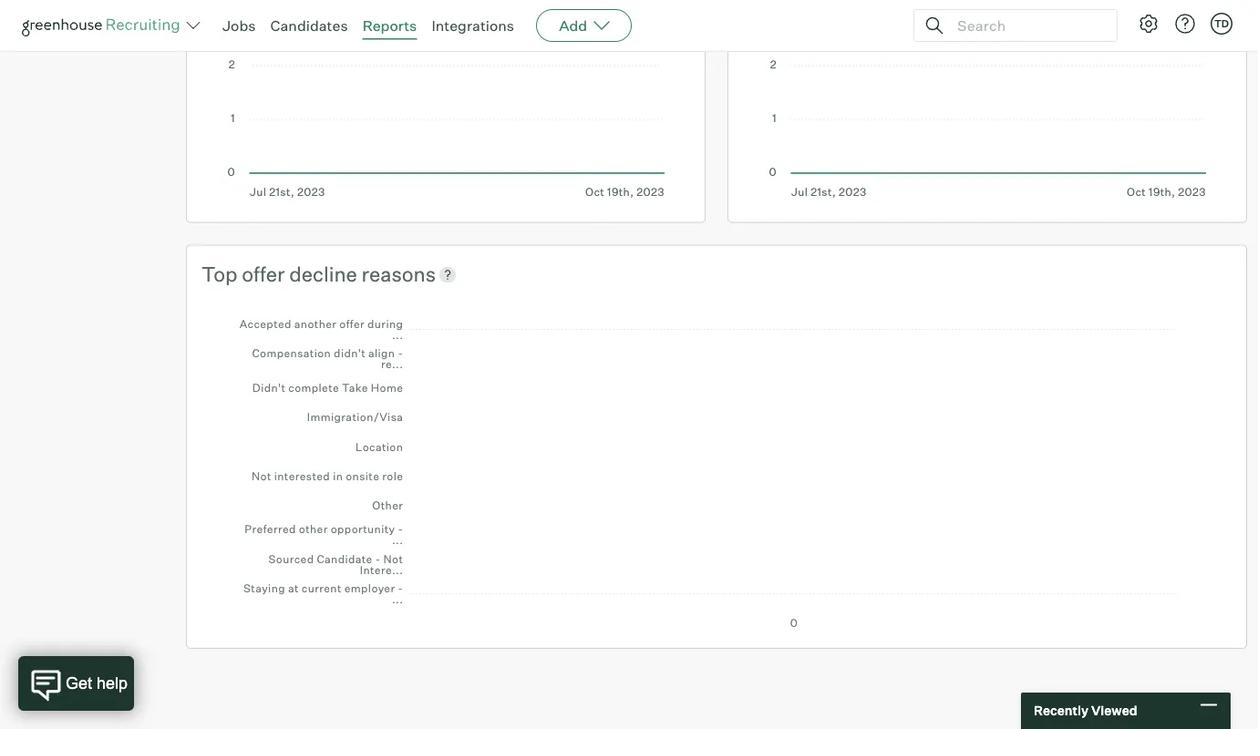 Task type: locate. For each thing, give the bounding box(es) containing it.
integrations link
[[432, 16, 514, 35]]

candidates link
[[270, 16, 348, 35]]

top
[[202, 262, 238, 287]]

decline
[[289, 262, 357, 287]]

configure image
[[1138, 13, 1160, 35]]

xychart image
[[227, 0, 665, 199], [769, 0, 1207, 199], [227, 306, 1207, 630]]

recently viewed
[[1034, 703, 1138, 719]]

top offer decline
[[202, 262, 362, 287]]

Search text field
[[953, 12, 1101, 39]]

candidates
[[270, 16, 348, 35]]

viewed
[[1092, 703, 1138, 719]]

recently
[[1034, 703, 1089, 719]]

add
[[559, 16, 587, 35]]



Task type: vqa. For each thing, say whether or not it's contained in the screenshot.
rightmost ID
no



Task type: describe. For each thing, give the bounding box(es) containing it.
td
[[1215, 17, 1229, 30]]

jobs
[[223, 16, 256, 35]]

reports
[[363, 16, 417, 35]]

offer
[[242, 262, 285, 287]]

jobs link
[[223, 16, 256, 35]]

add button
[[536, 9, 632, 42]]

reasons
[[362, 262, 436, 287]]

greenhouse recruiting image
[[22, 15, 186, 36]]

reports link
[[363, 16, 417, 35]]

td button
[[1207, 9, 1237, 38]]

td button
[[1211, 13, 1233, 35]]

integrations
[[432, 16, 514, 35]]



